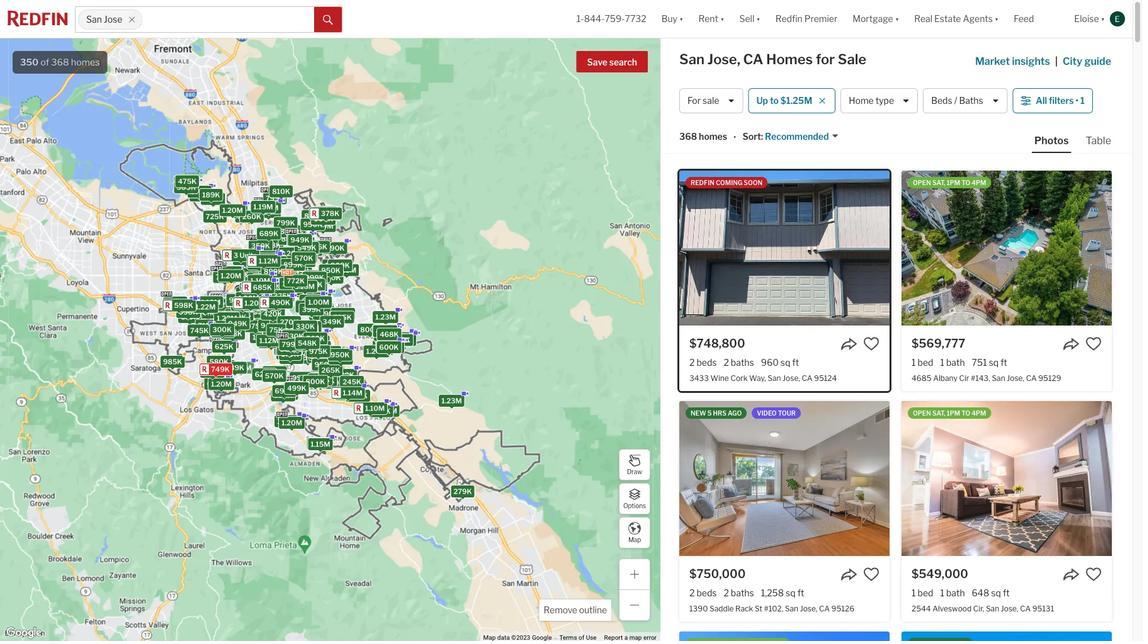 Task type: describe. For each thing, give the bounding box(es) containing it.
0 vertical spatial 490k
[[271, 299, 290, 307]]

remove outline
[[544, 605, 607, 616]]

2 vertical spatial 799k
[[282, 340, 300, 349]]

685k
[[253, 284, 272, 292]]

540k
[[258, 315, 277, 323]]

rent ▾
[[699, 13, 725, 24]]

rent
[[699, 13, 719, 24]]

548k down 547k
[[302, 343, 321, 351]]

save search
[[587, 57, 637, 68]]

#143,
[[971, 373, 991, 382]]

0 vertical spatial 265k
[[321, 366, 340, 374]]

0 horizontal spatial 750k
[[270, 296, 289, 305]]

all
[[1036, 95, 1047, 106]]

jose, down 648 sq ft
[[1001, 604, 1019, 613]]

700k down 305k
[[294, 257, 313, 265]]

ca left 95129
[[1026, 373, 1037, 382]]

1 horizontal spatial 260k
[[278, 345, 297, 353]]

2 vertical spatial 430k
[[335, 371, 355, 379]]

95131
[[1033, 604, 1054, 613]]

1 vertical spatial 4 units
[[196, 309, 220, 317]]

1 horizontal spatial 570k
[[265, 372, 284, 380]]

810k
[[272, 187, 290, 196]]

0 vertical spatial 799k
[[266, 194, 284, 202]]

1 vertical spatial 580k
[[209, 358, 229, 366]]

0 horizontal spatial 945k
[[260, 300, 279, 308]]

2 vertical spatial 499k
[[287, 384, 306, 392]]

favorite button checkbox for $549,000
[[1086, 566, 1102, 583]]

1 vertical spatial 689k
[[288, 260, 307, 268]]

favorite button checkbox for $569,777
[[1086, 336, 1102, 352]]

mortgage ▾ button
[[845, 0, 907, 38]]

999k down 839k
[[283, 350, 302, 358]]

remove up to $1.25m image
[[819, 97, 826, 105]]

market insights | city guide
[[975, 55, 1112, 67]]

864k
[[309, 343, 329, 351]]

open for $569,777
[[913, 179, 931, 186]]

market insights link
[[975, 41, 1050, 69]]

1.01m
[[282, 280, 302, 288]]

0 vertical spatial 580k
[[307, 333, 326, 341]]

rent ▾ button
[[691, 0, 732, 38]]

0 horizontal spatial 989k
[[177, 178, 196, 186]]

sat, for $549,000
[[933, 409, 946, 417]]

350
[[20, 57, 39, 68]]

700k up the 645k
[[281, 345, 300, 353]]

all filters • 1
[[1036, 95, 1085, 106]]

beds for $750,000
[[697, 588, 717, 598]]

1 vertical spatial 699k
[[381, 342, 400, 351]]

save
[[587, 57, 608, 68]]

hrs
[[713, 409, 727, 417]]

favorite button image for $750,000
[[863, 566, 880, 583]]

0 vertical spatial 859k
[[325, 261, 344, 270]]

881k
[[315, 362, 333, 370]]

ft for $748,800
[[793, 357, 799, 368]]

465k
[[311, 376, 330, 384]]

up to $1.25m button
[[748, 88, 836, 113]]

0 horizontal spatial 859k
[[280, 339, 299, 348]]

$569,777
[[912, 336, 966, 350]]

sort :
[[743, 131, 763, 142]]

751 sq ft
[[972, 357, 1008, 368]]

360k
[[325, 379, 344, 387]]

san down 751 sq ft
[[992, 373, 1006, 382]]

378k
[[321, 209, 340, 218]]

submit search image
[[323, 15, 333, 25]]

1 bath for $569,777
[[941, 357, 965, 368]]

1 vertical spatial 569k
[[288, 384, 307, 392]]

800k up 305k
[[304, 212, 324, 220]]

1 horizontal spatial 750k
[[334, 310, 353, 318]]

648 sq ft
[[972, 588, 1010, 598]]

2 horizontal spatial 499k
[[378, 333, 397, 341]]

sq for $750,000
[[786, 588, 796, 598]]

999k up 510k
[[292, 374, 311, 382]]

1 horizontal spatial 945k
[[308, 346, 327, 355]]

1 vertical spatial 349k
[[272, 329, 291, 338]]

796k
[[277, 390, 296, 398]]

ft for $750,000
[[798, 588, 804, 598]]

map button
[[619, 517, 651, 549]]

cork
[[731, 373, 748, 382]]

800k down 468k
[[376, 339, 395, 347]]

949k up 558k
[[291, 236, 310, 244]]

975k up 772k
[[286, 261, 305, 269]]

beds
[[932, 95, 953, 106]]

0 horizontal spatial 689k
[[259, 230, 279, 238]]

649k
[[265, 368, 284, 376]]

#102,
[[764, 604, 784, 613]]

975k down "588k"
[[309, 347, 328, 356]]

1-
[[577, 13, 584, 24]]

2 vertical spatial 900k
[[319, 348, 339, 356]]

498k
[[380, 331, 399, 340]]

1 vertical spatial 990k
[[216, 300, 236, 308]]

video tour
[[757, 409, 796, 417]]

ca left 95131
[[1020, 604, 1031, 613]]

$748,800
[[690, 336, 745, 350]]

1.00m up 729k
[[308, 298, 329, 306]]

1.25m down 680k
[[277, 417, 298, 425]]

655k
[[207, 380, 226, 388]]

0 vertical spatial 900k
[[314, 215, 333, 223]]

2 vertical spatial 725k
[[302, 378, 321, 386]]

filters
[[1049, 95, 1074, 106]]

1 horizontal spatial 1.24m
[[366, 347, 387, 356]]

2 vertical spatial 699k
[[275, 387, 294, 395]]

95129
[[1039, 373, 1062, 382]]

1 vertical spatial 849k
[[383, 343, 402, 351]]

1 up 2544
[[912, 588, 916, 598]]

1 vertical spatial 725k
[[216, 273, 234, 281]]

940k
[[220, 268, 239, 276]]

800k left 493k
[[360, 325, 380, 334]]

mortgage
[[853, 13, 893, 24]]

898k
[[304, 281, 323, 289]]

525k
[[333, 313, 352, 321]]

751
[[972, 357, 987, 368]]

open sat, 1pm to 4pm for $569,777
[[913, 179, 986, 186]]

jose, down rent ▾ dropdown button
[[708, 51, 741, 68]]

965k
[[349, 392, 368, 400]]

729k
[[316, 310, 334, 318]]

bath for $569,777
[[947, 357, 965, 368]]

368 inside 368 homes •
[[680, 131, 697, 142]]

$1.25m
[[781, 95, 813, 106]]

0 vertical spatial 850k
[[249, 276, 268, 284]]

ft for $549,000
[[1003, 588, 1010, 598]]

9 units
[[261, 322, 284, 330]]

4pm for $569,777
[[972, 179, 986, 186]]

table button
[[1084, 134, 1114, 152]]

wine
[[711, 373, 729, 382]]

1,258 sq ft
[[761, 588, 804, 598]]

1 vertical spatial 4
[[196, 309, 201, 317]]

999k up 595k
[[305, 274, 324, 282]]

4685
[[912, 373, 932, 382]]

rack
[[736, 604, 753, 613]]

photo of 3433 wine cork way, san jose, ca 95124 image
[[680, 171, 890, 326]]

949k down 558k
[[290, 268, 309, 276]]

960
[[761, 357, 779, 368]]

2 beds for $750,000
[[690, 588, 717, 598]]

0 vertical spatial 549k
[[259, 204, 278, 213]]

user photo image
[[1110, 11, 1125, 26]]

1 horizontal spatial 625k
[[245, 270, 263, 278]]

0 vertical spatial 699k
[[267, 283, 286, 291]]

1-844-759-7732 link
[[577, 13, 647, 24]]

975k up 789k
[[230, 296, 248, 305]]

bed for $549,000
[[918, 588, 934, 598]]

jose, down 751 sq ft
[[1007, 373, 1025, 382]]

photo of 4685 albany cir #143, san jose, ca 95129 image
[[902, 171, 1112, 326]]

real estate agents ▾ button
[[907, 0, 1007, 38]]

jose
[[104, 14, 122, 25]]

3 units up 668k
[[228, 311, 251, 319]]

remove outline button
[[539, 600, 612, 621]]

600k
[[379, 343, 399, 351]]

700k down 498k
[[379, 343, 398, 351]]

1 vertical spatial 1.24m
[[338, 390, 359, 398]]

baths for $750,000
[[731, 588, 754, 598]]

1 vertical spatial 430k
[[285, 332, 304, 340]]

468k
[[380, 330, 399, 338]]

to for $569,777
[[962, 179, 971, 186]]

san up for
[[680, 51, 705, 68]]

insights
[[1012, 55, 1050, 67]]

1.00m up 590k
[[276, 255, 298, 263]]

san jose
[[86, 14, 122, 25]]

548k down 99k
[[298, 339, 317, 347]]

2 baths for $748,800
[[724, 357, 754, 368]]

0 horizontal spatial 850k
[[171, 302, 190, 310]]

759-
[[605, 13, 625, 24]]

1 horizontal spatial 549k
[[297, 244, 316, 252]]

0 vertical spatial 4
[[256, 285, 260, 293]]

0 vertical spatial 990k
[[325, 244, 345, 252]]

sell ▾ button
[[740, 0, 761, 38]]

1,258
[[761, 588, 784, 598]]

0 vertical spatial 250k
[[205, 195, 224, 203]]

0 horizontal spatial 745k
[[190, 326, 209, 335]]

san down 1,258 sq ft on the bottom right of the page
[[785, 604, 799, 613]]

949k up 668k
[[228, 320, 247, 328]]

1.25m right the 1.22m
[[216, 301, 236, 309]]

800k down 881k
[[306, 377, 325, 386]]

279k
[[454, 488, 472, 496]]

189k
[[202, 191, 220, 199]]

beds / baths button
[[923, 88, 1008, 113]]

of
[[40, 57, 49, 68]]

1.25m up 715k
[[200, 298, 220, 307]]

0 vertical spatial 260k
[[242, 212, 261, 221]]

0 horizontal spatial 368
[[51, 57, 69, 68]]

700k down 810k
[[259, 208, 278, 216]]

to for $549,000
[[962, 409, 971, 417]]

1 up albany
[[941, 357, 945, 368]]

bath for $549,000
[[947, 588, 965, 598]]

rent ▾ button
[[699, 0, 725, 38]]

2 horizontal spatial 989k
[[340, 380, 359, 389]]

sat, for $569,777
[[933, 179, 946, 186]]

baths for $748,800
[[731, 357, 754, 368]]

3 units up 305k
[[280, 227, 303, 235]]

7732
[[625, 13, 647, 24]]

2 vertical spatial 990k
[[310, 440, 329, 448]]

0 vertical spatial 349k
[[323, 318, 342, 326]]

0 horizontal spatial 570k
[[166, 298, 185, 307]]

715k
[[198, 322, 215, 330]]

493k
[[380, 330, 399, 338]]

0 vertical spatial 570k
[[294, 254, 313, 262]]

sq for $569,777
[[989, 357, 999, 368]]

for
[[688, 95, 701, 106]]

1.18m
[[259, 204, 279, 212]]

eloise ▾
[[1075, 13, 1105, 24]]

475k
[[178, 177, 197, 185]]

0 vertical spatial 825k
[[226, 207, 245, 215]]

975k left 788k
[[246, 322, 265, 330]]

buy ▾ button
[[662, 0, 684, 38]]

510k
[[289, 383, 307, 392]]

1 vertical spatial 490k
[[376, 330, 396, 339]]

720k
[[258, 255, 276, 263]]

real
[[915, 13, 933, 24]]

0 vertical spatial homes
[[71, 57, 100, 68]]

1 vertical spatial 420k
[[285, 331, 303, 339]]

sort
[[743, 131, 761, 142]]

redfin coming soon
[[691, 179, 763, 186]]



Task type: locate. For each thing, give the bounding box(es) containing it.
0 vertical spatial 849k
[[257, 253, 276, 261]]

1 horizontal spatial 798k
[[254, 267, 273, 275]]

0 horizontal spatial 250k
[[205, 195, 224, 203]]

0 vertical spatial 945k
[[260, 300, 279, 308]]

0 vertical spatial 1.24m
[[366, 347, 387, 356]]

0 horizontal spatial 499k
[[253, 277, 272, 286]]

ft right 1,258
[[798, 588, 804, 598]]

2
[[247, 280, 251, 288], [239, 289, 243, 297], [245, 290, 249, 299], [238, 299, 243, 307], [231, 300, 235, 309], [391, 336, 395, 344], [690, 357, 695, 368], [724, 357, 729, 368], [326, 379, 330, 387], [690, 588, 695, 598], [724, 588, 729, 598]]

1 open from the top
[[913, 179, 931, 186]]

1 2 beds from the top
[[690, 357, 717, 368]]

0 vertical spatial favorite button image
[[1086, 336, 1102, 352]]

2 baths from the top
[[731, 588, 754, 598]]

0 horizontal spatial 4 units
[[196, 309, 220, 317]]

849k down 359k
[[257, 253, 276, 261]]

0 vertical spatial 750k
[[270, 296, 289, 305]]

989k up 370k
[[177, 178, 196, 186]]

3 ▾ from the left
[[757, 13, 761, 24]]

1.07m
[[240, 292, 261, 300]]

1 vertical spatial bath
[[947, 588, 965, 598]]

6
[[254, 283, 259, 291]]

0 vertical spatial 190k
[[265, 330, 283, 338]]

1.00m up the 645k
[[281, 344, 303, 352]]

1 vertical spatial 850k
[[171, 302, 190, 310]]

sq right 648
[[991, 588, 1001, 598]]

310k
[[214, 328, 232, 336]]

remove san jose image
[[128, 16, 136, 23]]

1 inside the all filters • 1 'button'
[[1081, 95, 1085, 106]]

900k down 359k
[[249, 258, 269, 266]]

1 bath up alveswood
[[941, 588, 965, 598]]

1 horizontal spatial 250k
[[279, 349, 298, 358]]

for
[[816, 51, 835, 68]]

photo of 1390 saddle rack st #102, san jose, ca 95126 image
[[680, 401, 890, 556]]

homes down for sale button
[[699, 131, 727, 142]]

420k
[[263, 310, 282, 318], [285, 331, 303, 339]]

soon
[[744, 179, 763, 186]]

1.24m down 245k
[[338, 390, 359, 398]]

0 vertical spatial 989k
[[177, 178, 196, 186]]

938k
[[384, 340, 403, 348]]

316k
[[212, 327, 230, 335]]

redfin premier
[[776, 13, 838, 24]]

1 vertical spatial 625k
[[215, 342, 234, 351]]

359k
[[251, 242, 270, 250]]

0 horizontal spatial 798k
[[215, 343, 234, 351]]

▾ for buy ▾
[[680, 13, 684, 24]]

0 vertical spatial 430k
[[298, 302, 317, 310]]

699k down 498k
[[381, 342, 400, 351]]

favorite button image
[[863, 336, 880, 352], [863, 566, 880, 583]]

2 beds
[[690, 357, 717, 368], [690, 588, 717, 598]]

0 vertical spatial sat,
[[933, 179, 946, 186]]

945k up 540k
[[260, 300, 279, 308]]

1 vertical spatial 570k
[[166, 298, 185, 307]]

2 favorite button image from the top
[[1086, 566, 1102, 583]]

1 bed from the top
[[918, 357, 934, 368]]

favorite button checkbox
[[863, 336, 880, 352]]

569k up 864k at the left bottom of page
[[306, 334, 325, 343]]

ca
[[744, 51, 764, 68], [802, 373, 813, 382], [1026, 373, 1037, 382], [819, 604, 830, 613], [1020, 604, 1031, 613]]

1 horizontal spatial 490k
[[376, 330, 396, 339]]

725k left 939k
[[216, 273, 234, 281]]

san left jose
[[86, 14, 102, 25]]

2 2 baths from the top
[[724, 588, 754, 598]]

375k
[[273, 292, 292, 300]]

▾ for mortgage ▾
[[895, 13, 899, 24]]

95126
[[832, 604, 855, 613]]

ca left homes
[[744, 51, 764, 68]]

• inside 368 homes •
[[734, 132, 737, 143]]

1 vertical spatial 825k
[[234, 301, 252, 309]]

859k down 956k
[[325, 261, 344, 270]]

1 vertical spatial 798k
[[215, 343, 234, 351]]

▾ left user photo
[[1101, 13, 1105, 24]]

1.00m up 1.01m
[[286, 270, 307, 279]]

368
[[51, 57, 69, 68], [680, 131, 697, 142]]

:
[[761, 131, 763, 142]]

680k
[[274, 392, 293, 400]]

1 bed up 4685
[[912, 357, 934, 368]]

1 favorite button image from the top
[[863, 336, 880, 352]]

sale
[[703, 95, 719, 106]]

▾ right buy
[[680, 13, 684, 24]]

1 horizontal spatial •
[[1076, 95, 1079, 106]]

ft right 648
[[1003, 588, 1010, 598]]

$750,000
[[690, 567, 746, 581]]

favorite button image
[[1086, 336, 1102, 352], [1086, 566, 1102, 583]]

▾ for sell ▾
[[757, 13, 761, 24]]

939k
[[248, 279, 267, 287]]

0 vertical spatial open sat, 1pm to 4pm
[[913, 179, 986, 186]]

• inside the all filters • 1 'button'
[[1076, 95, 1079, 106]]

2 baths up cork
[[724, 357, 754, 368]]

bed up 2544
[[918, 588, 934, 598]]

beds for $748,800
[[697, 357, 717, 368]]

for sale
[[688, 95, 719, 106]]

cir,
[[974, 604, 985, 613]]

580k up 864k at the left bottom of page
[[307, 333, 326, 341]]

1 horizontal spatial 349k
[[323, 318, 342, 326]]

beds up 3433
[[697, 357, 717, 368]]

425k
[[273, 322, 291, 330]]

689k up 772k
[[288, 260, 307, 268]]

420k up 839k
[[285, 331, 303, 339]]

ft right "960"
[[793, 357, 799, 368]]

ca left 95124
[[802, 373, 813, 382]]

389k
[[190, 189, 209, 197]]

1 beds from the top
[[697, 357, 717, 368]]

sq for $549,000
[[991, 588, 1001, 598]]

1 vertical spatial 190k
[[310, 353, 328, 361]]

1 horizontal spatial 4
[[256, 285, 260, 293]]

999k
[[305, 274, 324, 282], [283, 350, 302, 358], [331, 355, 350, 363], [292, 374, 311, 382]]

1 vertical spatial 750k
[[334, 310, 353, 318]]

5 ▾ from the left
[[995, 13, 999, 24]]

306k
[[277, 345, 296, 353]]

map
[[628, 536, 641, 544]]

689k
[[259, 230, 279, 238], [288, 260, 307, 268]]

368 right of
[[51, 57, 69, 68]]

800k up the 645k
[[280, 345, 299, 353]]

660k up 668k
[[227, 313, 247, 322]]

660k down 305k
[[295, 253, 314, 261]]

570k
[[294, 254, 313, 262], [166, 298, 185, 307], [265, 372, 284, 380]]

1 horizontal spatial 689k
[[288, 260, 307, 268]]

sell
[[740, 13, 755, 24]]

2 beds up 1390
[[690, 588, 717, 598]]

albany
[[933, 373, 958, 382]]

redfin
[[776, 13, 803, 24]]

2 open sat, 1pm to 4pm from the top
[[913, 409, 986, 417]]

• for 368 homes •
[[734, 132, 737, 143]]

1 bed for $549,000
[[912, 588, 934, 598]]

990k right the 1.22m
[[216, 300, 236, 308]]

1 right filters
[[1081, 95, 1085, 106]]

689k up 359k
[[259, 230, 279, 238]]

2 2 beds from the top
[[690, 588, 717, 598]]

1 horizontal spatial 4 units
[[256, 285, 279, 293]]

2 favorite button image from the top
[[863, 566, 880, 583]]

265k up 429k
[[321, 366, 340, 374]]

save search button
[[577, 51, 648, 72]]

0 horizontal spatial 420k
[[263, 310, 282, 318]]

1.25m right 749k
[[231, 364, 252, 372]]

san right cir,
[[986, 604, 1000, 613]]

4 units down '775k'
[[256, 285, 279, 293]]

849k down 498k
[[383, 343, 402, 351]]

0 vertical spatial 4pm
[[972, 179, 986, 186]]

1 horizontal spatial homes
[[699, 131, 727, 142]]

0 horizontal spatial 490k
[[271, 299, 290, 307]]

favorite button image for $549,000
[[1086, 566, 1102, 583]]

2 ▾ from the left
[[720, 13, 725, 24]]

jose, down 960 sq ft
[[783, 373, 800, 382]]

1 1 bath from the top
[[941, 357, 965, 368]]

265k up "1.14m"
[[331, 375, 349, 383]]

▾ right rent
[[720, 13, 725, 24]]

549k down 810k
[[259, 204, 278, 213]]

3 units up 829k
[[234, 251, 257, 259]]

300k
[[213, 325, 232, 334]]

1 vertical spatial 799k
[[277, 219, 295, 227]]

1 vertical spatial 1pm
[[947, 409, 961, 417]]

ca left 95126
[[819, 604, 830, 613]]

909k
[[331, 261, 350, 269]]

430k down 595k
[[298, 302, 317, 310]]

950k
[[303, 221, 322, 229], [321, 266, 341, 275], [306, 272, 325, 280], [322, 274, 341, 282], [229, 296, 248, 304], [253, 300, 272, 309], [253, 308, 273, 316], [331, 351, 350, 359], [315, 361, 334, 369], [371, 407, 391, 415]]

245k
[[343, 378, 361, 386]]

favorite button checkbox for $750,000
[[863, 566, 880, 583]]

1 2 baths from the top
[[724, 357, 754, 368]]

2 vertical spatial 989k
[[340, 380, 359, 389]]

350 of 368 homes
[[20, 57, 100, 68]]

0 vertical spatial 2 beds
[[690, 357, 717, 368]]

2 sat, from the top
[[933, 409, 946, 417]]

2 bed from the top
[[918, 588, 934, 598]]

968k
[[247, 258, 266, 266]]

bed for $569,777
[[918, 357, 934, 368]]

homes
[[766, 51, 813, 68]]

2 horizontal spatial 850k
[[298, 354, 317, 362]]

750k right 729k
[[334, 310, 353, 318]]

298k
[[204, 194, 223, 203]]

1 bath for $549,000
[[941, 588, 965, 598]]

3 units up 558k
[[297, 246, 320, 254]]

799k up 1.18m
[[266, 194, 284, 202]]

0 vertical spatial to
[[962, 179, 971, 186]]

0 horizontal spatial 625k
[[215, 342, 234, 351]]

725k down 881k
[[302, 378, 321, 386]]

1.24m down 498k
[[366, 347, 387, 356]]

585k
[[256, 282, 275, 290]]

1 vertical spatial to
[[962, 409, 971, 417]]

0 vertical spatial •
[[1076, 95, 1079, 106]]

1 horizontal spatial 660k
[[295, 253, 314, 261]]

2 1 bath from the top
[[941, 588, 965, 598]]

1 to from the top
[[962, 179, 971, 186]]

1 vertical spatial 499k
[[378, 333, 397, 341]]

999k up 429k
[[331, 355, 350, 363]]

1 vertical spatial 4pm
[[972, 409, 986, 417]]

/
[[955, 95, 958, 106]]

1 vertical spatial 900k
[[249, 258, 269, 266]]

3433
[[690, 373, 709, 382]]

1pm for $569,777
[[947, 179, 961, 186]]

2 beds from the top
[[697, 588, 717, 598]]

2 4pm from the top
[[972, 409, 986, 417]]

0 vertical spatial 499k
[[253, 277, 272, 286]]

bath up cir
[[947, 357, 965, 368]]

1.25m
[[200, 298, 220, 307], [216, 301, 236, 309], [231, 364, 252, 372], [323, 370, 343, 378], [277, 417, 298, 425]]

1pm for $549,000
[[947, 409, 961, 417]]

569k
[[306, 334, 325, 343], [288, 384, 307, 392]]

899k
[[283, 261, 303, 269], [289, 267, 308, 275], [264, 267, 283, 276], [250, 278, 269, 286], [220, 327, 239, 336], [391, 337, 410, 345], [214, 362, 233, 370]]

2 baths for $750,000
[[724, 588, 754, 598]]

2 1pm from the top
[[947, 409, 961, 417]]

575k
[[202, 368, 221, 376]]

2 bath from the top
[[947, 588, 965, 598]]

2 to from the top
[[962, 409, 971, 417]]

989k up "1.14m"
[[340, 380, 359, 389]]

jose, down 1,258 sq ft on the bottom right of the page
[[800, 604, 818, 613]]

favorite button checkbox
[[1086, 336, 1102, 352], [863, 566, 880, 583], [1086, 566, 1102, 583]]

sell ▾
[[740, 13, 761, 24]]

0 horizontal spatial 549k
[[259, 204, 278, 213]]

949k right 772k
[[306, 284, 325, 292]]

985k
[[163, 358, 182, 366]]

520k
[[453, 488, 472, 496]]

1 vertical spatial 660k
[[227, 313, 247, 322]]

1 open sat, 1pm to 4pm from the top
[[913, 179, 986, 186]]

0 vertical spatial 1 bed
[[912, 357, 934, 368]]

favorite button image for $748,800
[[863, 336, 880, 352]]

2 vertical spatial 850k
[[298, 354, 317, 362]]

799k up 888k
[[277, 219, 295, 227]]

2 beds for $748,800
[[690, 357, 717, 368]]

625k up 939k
[[245, 270, 263, 278]]

0 vertical spatial 798k
[[254, 267, 273, 275]]

570k up 796k
[[265, 372, 284, 380]]

570k up '819k'
[[166, 298, 185, 307]]

1.23m
[[256, 303, 276, 311], [375, 313, 396, 321], [217, 314, 237, 322], [442, 397, 462, 405]]

1 horizontal spatial 745k
[[227, 318, 246, 326]]

bed up 4685
[[918, 357, 934, 368]]

990k up '909k'
[[325, 244, 345, 252]]

420k up 9 units
[[263, 310, 282, 318]]

table
[[1086, 134, 1112, 146]]

homes inside 368 homes •
[[699, 131, 727, 142]]

1 horizontal spatial 580k
[[307, 333, 326, 341]]

4pm for $549,000
[[972, 409, 986, 417]]

859k down 440k
[[280, 339, 299, 348]]

0 horizontal spatial 660k
[[227, 313, 247, 322]]

1 1pm from the top
[[947, 179, 961, 186]]

0 vertical spatial 569k
[[306, 334, 325, 343]]

sq for $748,800
[[781, 357, 791, 368]]

san down "960"
[[768, 373, 781, 382]]

569k left 470k
[[288, 384, 307, 392]]

1 ▾ from the left
[[680, 13, 684, 24]]

1 bed for $569,777
[[912, 357, 934, 368]]

buy
[[662, 13, 678, 24]]

open for $549,000
[[913, 409, 931, 417]]

1 horizontal spatial 499k
[[287, 384, 306, 392]]

photo of 2135 little orchard st #14, san jose, ca 95125 image
[[680, 632, 890, 641]]

map region
[[0, 13, 815, 641]]

725k down the "309k"
[[206, 213, 224, 221]]

1 vertical spatial favorite button image
[[863, 566, 880, 583]]

st
[[755, 604, 763, 613]]

1 bath from the top
[[947, 357, 965, 368]]

839k
[[281, 340, 300, 349]]

0 horizontal spatial homes
[[71, 57, 100, 68]]

0 vertical spatial 2 baths
[[724, 357, 754, 368]]

None search field
[[143, 7, 314, 32]]

saddle
[[710, 604, 734, 613]]

1 horizontal spatial 850k
[[249, 276, 268, 284]]

719k
[[307, 334, 325, 342]]

1.00m down "6"
[[245, 295, 266, 303]]

1 vertical spatial 989k
[[302, 297, 321, 305]]

▾ right sell
[[757, 13, 761, 24]]

2 baths up rack
[[724, 588, 754, 598]]

google image
[[3, 625, 45, 641]]

1pm
[[947, 179, 961, 186], [947, 409, 961, 417]]

750k down 6 units
[[270, 296, 289, 305]]

368 down for
[[680, 131, 697, 142]]

sq right 1,258
[[786, 588, 796, 598]]

1
[[1081, 95, 1085, 106], [912, 357, 916, 368], [941, 357, 945, 368], [912, 588, 916, 598], [941, 588, 945, 598]]

700k up 772k
[[290, 266, 309, 274]]

578k
[[250, 274, 268, 283]]

0 vertical spatial 1pm
[[947, 179, 961, 186]]

0 vertical spatial bed
[[918, 357, 934, 368]]

2 open from the top
[[913, 409, 931, 417]]

redfin premier button
[[768, 0, 845, 38]]

0 vertical spatial 4 units
[[256, 285, 279, 293]]

mortgage ▾
[[853, 13, 899, 24]]

1 4pm from the top
[[972, 179, 986, 186]]

1 vertical spatial 250k
[[279, 349, 298, 358]]

0 vertical spatial 625k
[[245, 270, 263, 278]]

430k
[[298, 302, 317, 310], [285, 332, 304, 340], [335, 371, 355, 379]]

1 vertical spatial 368
[[680, 131, 697, 142]]

open sat, 1pm to 4pm for $549,000
[[913, 409, 986, 417]]

baths up cork
[[731, 357, 754, 368]]

0 horizontal spatial 849k
[[257, 253, 276, 261]]

0 vertical spatial 725k
[[206, 213, 224, 221]]

450k
[[315, 209, 334, 217]]

1 sat, from the top
[[933, 179, 946, 186]]

0 vertical spatial bath
[[947, 357, 965, 368]]

remove
[[544, 605, 577, 616]]

favorite button image for $569,777
[[1086, 336, 1102, 352]]

250k
[[205, 195, 224, 203], [279, 349, 298, 358]]

849k
[[257, 253, 276, 261], [383, 343, 402, 351]]

665k
[[203, 368, 222, 376]]

1 vertical spatial 260k
[[278, 345, 297, 353]]

6 ▾ from the left
[[1101, 13, 1105, 24]]

photo of 2544 alveswood cir, san jose, ca 95131 image
[[902, 401, 1112, 556]]

499k
[[253, 277, 272, 286], [378, 333, 397, 341], [287, 384, 306, 392]]

1 up 4685
[[912, 357, 916, 368]]

▾ for eloise ▾
[[1101, 13, 1105, 24]]

ft for $569,777
[[1001, 357, 1008, 368]]

1 vertical spatial open
[[913, 409, 931, 417]]

1 vertical spatial 265k
[[331, 375, 349, 383]]

alveswood
[[933, 604, 972, 613]]

1 vertical spatial beds
[[697, 588, 717, 598]]

• for all filters • 1
[[1076, 95, 1079, 106]]

3 units down 1.19m
[[238, 213, 261, 221]]

2 1 bed from the top
[[912, 588, 934, 598]]

829k
[[250, 260, 269, 268]]

1 favorite button image from the top
[[1086, 336, 1102, 352]]

1.25m up 360k
[[323, 370, 343, 378]]

620k
[[255, 370, 274, 379]]

▾ for rent ▾
[[720, 13, 725, 24]]

1 up alveswood
[[941, 588, 945, 598]]

0 vertical spatial 420k
[[263, 310, 282, 318]]

san jose, ca homes for sale
[[680, 51, 867, 68]]

4 ▾ from the left
[[895, 13, 899, 24]]

1 horizontal spatial 880k
[[391, 334, 410, 342]]

1 horizontal spatial 190k
[[310, 353, 328, 361]]

home type
[[849, 95, 894, 106]]

outline
[[579, 605, 607, 616]]

0 horizontal spatial 260k
[[242, 212, 261, 221]]

eloise
[[1075, 13, 1099, 24]]

bath
[[947, 357, 965, 368], [947, 588, 965, 598]]

1 1 bed from the top
[[912, 357, 934, 368]]

0 horizontal spatial 880k
[[298, 336, 317, 344]]

photo of 532 manzana pl, san jose, ca 95112 image
[[902, 632, 1112, 641]]

990k down 470k
[[310, 440, 329, 448]]

1.05m
[[192, 191, 213, 199], [307, 272, 328, 281], [262, 273, 283, 281], [253, 333, 274, 341], [338, 381, 360, 389]]

1 baths from the top
[[731, 357, 754, 368]]



Task type: vqa. For each thing, say whether or not it's contained in the screenshot.
next. at the top of page
no



